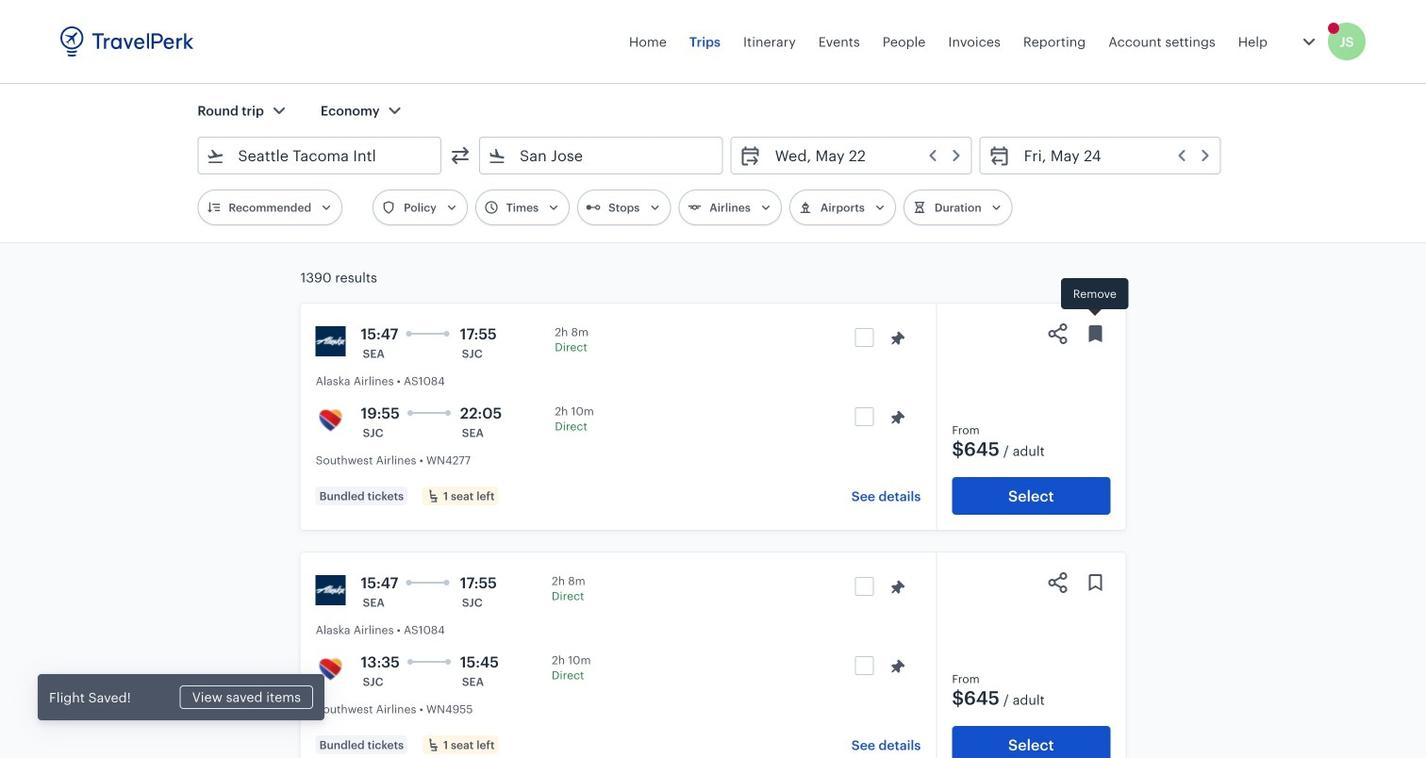 Task type: vqa. For each thing, say whether or not it's contained in the screenshot.
first Southwest Airlines image from the bottom
yes



Task type: locate. For each thing, give the bounding box(es) containing it.
alaska airlines image up southwest airlines icon
[[316, 326, 346, 357]]

1 vertical spatial alaska airlines image
[[316, 575, 346, 606]]

alaska airlines image for southwest airlines image
[[316, 575, 346, 606]]

Return field
[[1011, 141, 1213, 171]]

1 alaska airlines image from the top
[[316, 326, 346, 357]]

alaska airlines image
[[316, 326, 346, 357], [316, 575, 346, 606]]

southwest airlines image
[[316, 655, 346, 685]]

alaska airlines image up southwest airlines image
[[316, 575, 346, 606]]

tooltip
[[1061, 278, 1129, 319]]

2 alaska airlines image from the top
[[316, 575, 346, 606]]

From search field
[[225, 141, 416, 171]]

0 vertical spatial alaska airlines image
[[316, 326, 346, 357]]



Task type: describe. For each thing, give the bounding box(es) containing it.
southwest airlines image
[[316, 406, 346, 436]]

To search field
[[506, 141, 698, 171]]

alaska airlines image for southwest airlines icon
[[316, 326, 346, 357]]

Depart field
[[762, 141, 964, 171]]



